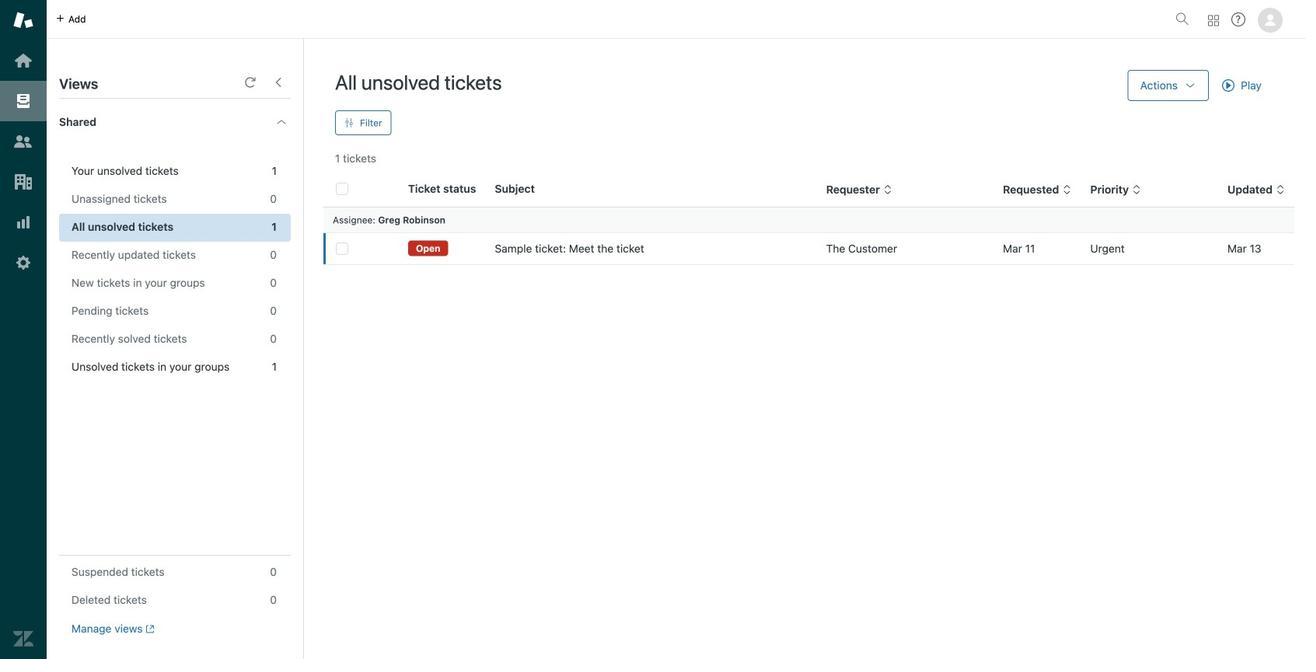 Task type: vqa. For each thing, say whether or not it's contained in the screenshot.
Get help icon in the top right of the page
yes



Task type: describe. For each thing, give the bounding box(es) containing it.
get started image
[[13, 51, 33, 71]]

zendesk support image
[[13, 10, 33, 30]]

admin image
[[13, 253, 33, 273]]

main element
[[0, 0, 47, 659]]

zendesk image
[[13, 629, 33, 649]]



Task type: locate. For each thing, give the bounding box(es) containing it.
hide panel views image
[[272, 76, 285, 89]]

organizations image
[[13, 172, 33, 192]]

get help image
[[1232, 12, 1246, 26]]

zendesk products image
[[1209, 15, 1219, 26]]

row
[[324, 233, 1295, 265]]

heading
[[47, 99, 303, 145]]

reporting image
[[13, 212, 33, 233]]

views image
[[13, 91, 33, 111]]

opens in a new tab image
[[143, 625, 155, 634]]

customers image
[[13, 131, 33, 152]]

refresh views pane image
[[244, 76, 257, 89]]



